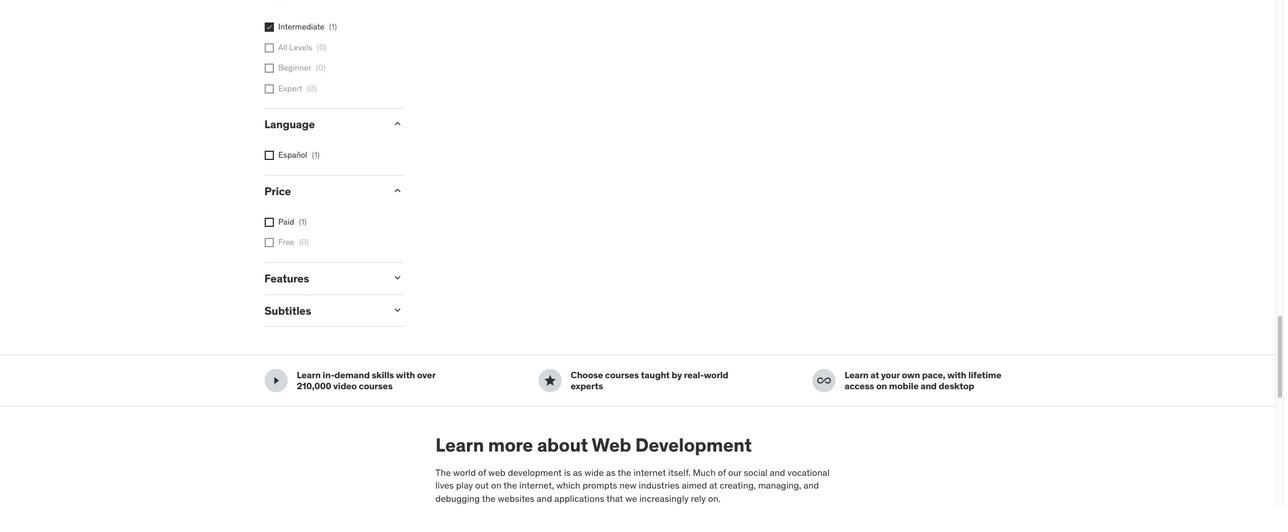 Task type: vqa. For each thing, say whether or not it's contained in the screenshot.
1st As
yes



Task type: locate. For each thing, give the bounding box(es) containing it.
the up new on the bottom left of the page
[[618, 467, 631, 478]]

courses inside choose courses taught by real-world experts
[[605, 369, 639, 381]]

0 vertical spatial at
[[871, 369, 879, 381]]

2 with from the left
[[948, 369, 967, 381]]

industries
[[639, 480, 680, 491]]

2 of from the left
[[718, 467, 726, 478]]

2 vertical spatial xsmall image
[[264, 238, 274, 248]]

(1) right intermediate
[[329, 21, 337, 32]]

1 xsmall image from the top
[[264, 64, 274, 73]]

(1) right español
[[312, 150, 320, 160]]

at up on.
[[710, 480, 718, 491]]

xsmall image left expert
[[264, 84, 274, 94]]

learn at your own pace, with lifetime access on mobile and desktop
[[845, 369, 1002, 392]]

español (1)
[[278, 150, 320, 160]]

medium image left experts
[[543, 374, 557, 388]]

at inside learn at your own pace, with lifetime access on mobile and desktop
[[871, 369, 879, 381]]

the
[[618, 467, 631, 478], [504, 480, 517, 491], [482, 493, 496, 504]]

pace,
[[922, 369, 946, 381]]

1 vertical spatial world
[[453, 467, 476, 478]]

as right is
[[573, 467, 582, 478]]

in-
[[323, 369, 334, 381]]

demand
[[334, 369, 370, 381]]

subtitles
[[264, 304, 311, 318]]

on inside learn at your own pace, with lifetime access on mobile and desktop
[[876, 381, 887, 392]]

that
[[607, 493, 623, 504]]

3 xsmall image from the top
[[264, 238, 274, 248]]

0 vertical spatial xsmall image
[[264, 23, 274, 32]]

3 small image from the top
[[392, 304, 403, 316]]

medium image left access
[[817, 374, 831, 388]]

(1)
[[329, 21, 337, 32], [312, 150, 320, 160], [299, 217, 307, 227]]

1 vertical spatial at
[[710, 480, 718, 491]]

1 horizontal spatial world
[[704, 369, 729, 381]]

xsmall image left all
[[264, 43, 274, 52]]

over
[[417, 369, 435, 381]]

small image
[[392, 185, 403, 196], [392, 272, 403, 284], [392, 304, 403, 316]]

managing,
[[758, 480, 801, 491]]

with inside learn at your own pace, with lifetime access on mobile and desktop
[[948, 369, 967, 381]]

world up the play
[[453, 467, 476, 478]]

learn left "your"
[[845, 369, 869, 381]]

mobile
[[889, 381, 919, 392]]

4 xsmall image from the top
[[264, 218, 274, 227]]

on down web on the left of the page
[[491, 480, 501, 491]]

paid (1)
[[278, 217, 307, 227]]

0 horizontal spatial with
[[396, 369, 415, 381]]

more
[[488, 434, 533, 457]]

world inside choose courses taught by real-world experts
[[704, 369, 729, 381]]

1 horizontal spatial at
[[871, 369, 879, 381]]

(1) for español (1)
[[312, 150, 320, 160]]

1 vertical spatial on
[[491, 480, 501, 491]]

on left mobile
[[876, 381, 887, 392]]

at
[[871, 369, 879, 381], [710, 480, 718, 491]]

small image for features
[[392, 272, 403, 284]]

price
[[264, 184, 291, 198]]

expert
[[278, 83, 302, 94]]

0 vertical spatial the
[[618, 467, 631, 478]]

development
[[635, 434, 752, 457]]

1 xsmall image from the top
[[264, 23, 274, 32]]

(0) right expert
[[307, 83, 317, 94]]

2 xsmall image from the top
[[264, 84, 274, 94]]

xsmall image for intermediate
[[264, 23, 274, 32]]

1 vertical spatial small image
[[392, 272, 403, 284]]

learn
[[297, 369, 321, 381], [845, 369, 869, 381], [436, 434, 484, 457]]

2 vertical spatial (1)
[[299, 217, 307, 227]]

0 vertical spatial on
[[876, 381, 887, 392]]

at left "your"
[[871, 369, 879, 381]]

lives
[[436, 480, 454, 491]]

the up the websites
[[504, 480, 517, 491]]

xsmall image for beginner
[[264, 64, 274, 73]]

of left our
[[718, 467, 726, 478]]

medium image for learn
[[817, 374, 831, 388]]

language
[[264, 118, 315, 131]]

the down 'out'
[[482, 493, 496, 504]]

creating,
[[720, 480, 756, 491]]

2 vertical spatial the
[[482, 493, 496, 504]]

wide
[[585, 467, 604, 478]]

by
[[672, 369, 682, 381]]

(0) for beginner (0)
[[316, 63, 326, 73]]

with right pace,
[[948, 369, 967, 381]]

learn up the
[[436, 434, 484, 457]]

0 horizontal spatial medium image
[[543, 374, 557, 388]]

with inside 'learn in-demand skills with over 210,000 video courses'
[[396, 369, 415, 381]]

3 xsmall image from the top
[[264, 151, 274, 160]]

1 horizontal spatial as
[[606, 467, 616, 478]]

of
[[478, 467, 486, 478], [718, 467, 726, 478]]

free (0)
[[278, 237, 309, 248]]

debugging
[[436, 493, 480, 504]]

0 horizontal spatial on
[[491, 480, 501, 491]]

courses right "video"
[[359, 381, 393, 392]]

and down internet,
[[537, 493, 552, 504]]

1 horizontal spatial of
[[718, 467, 726, 478]]

0 vertical spatial (1)
[[329, 21, 337, 32]]

0 horizontal spatial (1)
[[299, 217, 307, 227]]

0 vertical spatial world
[[704, 369, 729, 381]]

xsmall image left paid on the top of page
[[264, 218, 274, 227]]

intermediate
[[278, 21, 325, 32]]

xsmall image left free
[[264, 238, 274, 248]]

1 horizontal spatial with
[[948, 369, 967, 381]]

medium image
[[543, 374, 557, 388], [817, 374, 831, 388]]

and
[[921, 381, 937, 392], [770, 467, 785, 478], [804, 480, 819, 491], [537, 493, 552, 504]]

increasingly
[[640, 493, 689, 504]]

1 horizontal spatial (1)
[[312, 150, 320, 160]]

paid
[[278, 217, 294, 227]]

2 horizontal spatial the
[[618, 467, 631, 478]]

xsmall image left beginner
[[264, 64, 274, 73]]

skills
[[372, 369, 394, 381]]

courses left taught at the bottom of the page
[[605, 369, 639, 381]]

world
[[704, 369, 729, 381], [453, 467, 476, 478]]

210,000
[[297, 381, 331, 392]]

xsmall image
[[264, 64, 274, 73], [264, 84, 274, 94], [264, 151, 274, 160], [264, 218, 274, 227]]

0 horizontal spatial learn
[[297, 369, 321, 381]]

out
[[475, 480, 489, 491]]

experts
[[571, 381, 603, 392]]

1 vertical spatial the
[[504, 480, 517, 491]]

development
[[508, 467, 562, 478]]

and right own
[[921, 381, 937, 392]]

2 horizontal spatial learn
[[845, 369, 869, 381]]

0 horizontal spatial as
[[573, 467, 582, 478]]

choose
[[571, 369, 603, 381]]

with
[[396, 369, 415, 381], [948, 369, 967, 381]]

about
[[537, 434, 588, 457]]

0 horizontal spatial at
[[710, 480, 718, 491]]

play
[[456, 480, 473, 491]]

levels
[[289, 42, 312, 52]]

2 medium image from the left
[[817, 374, 831, 388]]

1 medium image from the left
[[543, 374, 557, 388]]

world inside the world of web development is as wide as the internet itself. much of our social and vocational lives play out on the internet, which prompts new industries aimed at creating, managing, and debugging the websites and applications that we increasingly rely on.
[[453, 467, 476, 478]]

(0) for expert (0)
[[307, 83, 317, 94]]

we
[[625, 493, 637, 504]]

xsmall image
[[264, 23, 274, 32], [264, 43, 274, 52], [264, 238, 274, 248]]

(0)
[[317, 42, 327, 52], [316, 63, 326, 73], [307, 83, 317, 94], [299, 237, 309, 248]]

2 horizontal spatial (1)
[[329, 21, 337, 32]]

medium image
[[269, 374, 283, 388]]

as right wide
[[606, 467, 616, 478]]

1 horizontal spatial medium image
[[817, 374, 831, 388]]

with left over
[[396, 369, 415, 381]]

0 horizontal spatial world
[[453, 467, 476, 478]]

2 vertical spatial small image
[[392, 304, 403, 316]]

of up 'out'
[[478, 467, 486, 478]]

1 with from the left
[[396, 369, 415, 381]]

medium image for choose
[[543, 374, 557, 388]]

(0) right levels
[[317, 42, 327, 52]]

price button
[[264, 184, 382, 198]]

beginner
[[278, 63, 311, 73]]

1 horizontal spatial the
[[504, 480, 517, 491]]

(1) right paid on the top of page
[[299, 217, 307, 227]]

courses
[[605, 369, 639, 381], [359, 381, 393, 392]]

1 vertical spatial (1)
[[312, 150, 320, 160]]

2 small image from the top
[[392, 272, 403, 284]]

world right by
[[704, 369, 729, 381]]

learn inside 'learn in-demand skills with over 210,000 video courses'
[[297, 369, 321, 381]]

0 vertical spatial small image
[[392, 185, 403, 196]]

access
[[845, 381, 874, 392]]

0 horizontal spatial of
[[478, 467, 486, 478]]

1 small image from the top
[[392, 185, 403, 196]]

(0) for free (0)
[[299, 237, 309, 248]]

1 horizontal spatial courses
[[605, 369, 639, 381]]

1 vertical spatial xsmall image
[[264, 43, 274, 52]]

1 horizontal spatial learn
[[436, 434, 484, 457]]

on
[[876, 381, 887, 392], [491, 480, 501, 491]]

2 xsmall image from the top
[[264, 43, 274, 52]]

0 horizontal spatial the
[[482, 493, 496, 504]]

social
[[744, 467, 768, 478]]

(0) right beginner
[[316, 63, 326, 73]]

learn left in-
[[297, 369, 321, 381]]

0 horizontal spatial courses
[[359, 381, 393, 392]]

learn inside learn at your own pace, with lifetime access on mobile and desktop
[[845, 369, 869, 381]]

xsmall image left intermediate
[[264, 23, 274, 32]]

as
[[573, 467, 582, 478], [606, 467, 616, 478]]

lifetime
[[969, 369, 1002, 381]]

xsmall image left español
[[264, 151, 274, 160]]

1 horizontal spatial on
[[876, 381, 887, 392]]

1 as from the left
[[573, 467, 582, 478]]

learn in-demand skills with over 210,000 video courses
[[297, 369, 435, 392]]

learn for learn in-demand skills with over 210,000 video courses
[[297, 369, 321, 381]]

(0) right free
[[299, 237, 309, 248]]

(1) for paid (1)
[[299, 217, 307, 227]]

xsmall image for free
[[264, 238, 274, 248]]



Task type: describe. For each thing, give the bounding box(es) containing it.
on inside the world of web development is as wide as the internet itself. much of our social and vocational lives play out on the internet, which prompts new industries aimed at creating, managing, and debugging the websites and applications that we increasingly rely on.
[[491, 480, 501, 491]]

small image for price
[[392, 185, 403, 196]]

and down vocational
[[804, 480, 819, 491]]

xsmall image for all
[[264, 43, 274, 52]]

internet,
[[519, 480, 554, 491]]

itself.
[[668, 467, 691, 478]]

(1) for intermediate (1)
[[329, 21, 337, 32]]

español
[[278, 150, 307, 160]]

all
[[278, 42, 287, 52]]

xsmall image for expert
[[264, 84, 274, 94]]

internet
[[634, 467, 666, 478]]

2 as from the left
[[606, 467, 616, 478]]

web
[[488, 467, 506, 478]]

is
[[564, 467, 571, 478]]

free
[[278, 237, 295, 248]]

desktop
[[939, 381, 974, 392]]

and up managing,
[[770, 467, 785, 478]]

learn for learn at your own pace, with lifetime access on mobile and desktop
[[845, 369, 869, 381]]

real-
[[684, 369, 704, 381]]

beginner (0)
[[278, 63, 326, 73]]

features
[[264, 272, 309, 285]]

new
[[620, 480, 637, 491]]

much
[[693, 467, 716, 478]]

your
[[881, 369, 900, 381]]

video
[[333, 381, 357, 392]]

1 of from the left
[[478, 467, 486, 478]]

web
[[592, 434, 631, 457]]

all levels (0)
[[278, 42, 327, 52]]

rely
[[691, 493, 706, 504]]

courses inside 'learn in-demand skills with over 210,000 video courses'
[[359, 381, 393, 392]]

features button
[[264, 272, 382, 285]]

taught
[[641, 369, 670, 381]]

small image for subtitles
[[392, 304, 403, 316]]

subtitles button
[[264, 304, 382, 318]]

and inside learn at your own pace, with lifetime access on mobile and desktop
[[921, 381, 937, 392]]

aimed
[[682, 480, 707, 491]]

which
[[556, 480, 581, 491]]

on.
[[708, 493, 721, 504]]

small image
[[392, 118, 403, 130]]

our
[[728, 467, 742, 478]]

xsmall image for paid
[[264, 218, 274, 227]]

own
[[902, 369, 920, 381]]

prompts
[[583, 480, 617, 491]]

intermediate (1)
[[278, 21, 337, 32]]

at inside the world of web development is as wide as the internet itself. much of our social and vocational lives play out on the internet, which prompts new industries aimed at creating, managing, and debugging the websites and applications that we increasingly rely on.
[[710, 480, 718, 491]]

learn for learn more about web development
[[436, 434, 484, 457]]

vocational
[[788, 467, 830, 478]]

the world of web development is as wide as the internet itself. much of our social and vocational lives play out on the internet, which prompts new industries aimed at creating, managing, and debugging the websites and applications that we increasingly rely on.
[[436, 467, 830, 504]]

expert (0)
[[278, 83, 317, 94]]

xsmall image for español
[[264, 151, 274, 160]]

language button
[[264, 118, 382, 131]]

the
[[436, 467, 451, 478]]

websites
[[498, 493, 535, 504]]

learn more about web development
[[436, 434, 752, 457]]

applications
[[554, 493, 605, 504]]

choose courses taught by real-world experts
[[571, 369, 729, 392]]



